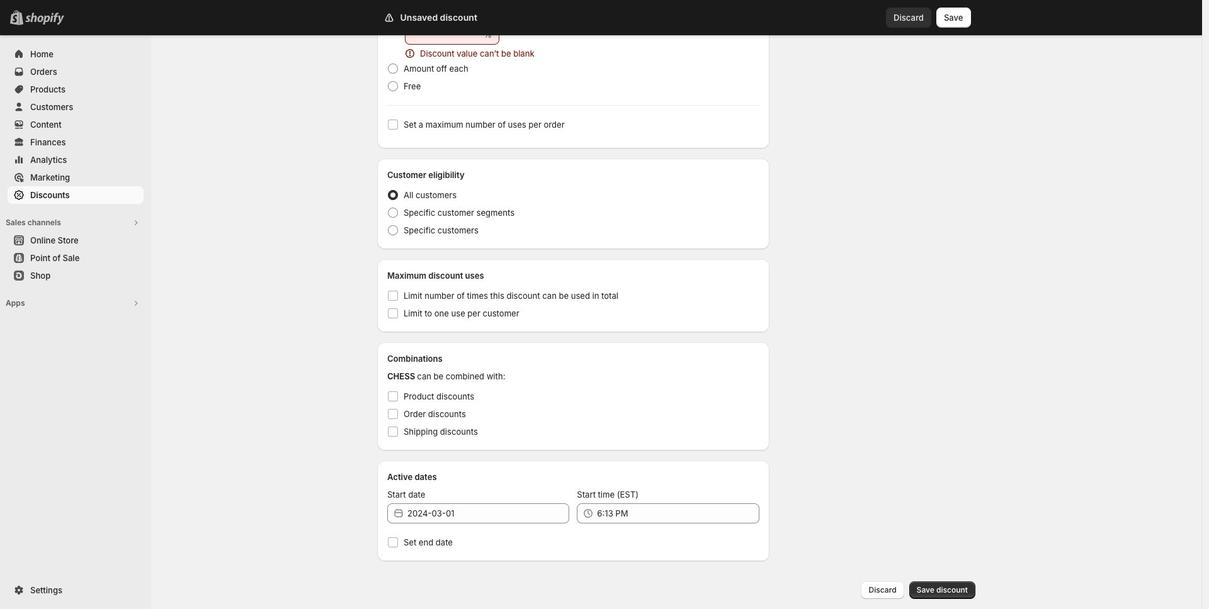 Task type: vqa. For each thing, say whether or not it's contained in the screenshot.
Product
no



Task type: describe. For each thing, give the bounding box(es) containing it.
Enter time text field
[[597, 504, 759, 524]]



Task type: locate. For each thing, give the bounding box(es) containing it.
None text field
[[405, 25, 481, 45]]

YYYY-MM-DD text field
[[408, 504, 570, 524]]

shopify image
[[25, 13, 64, 25]]



